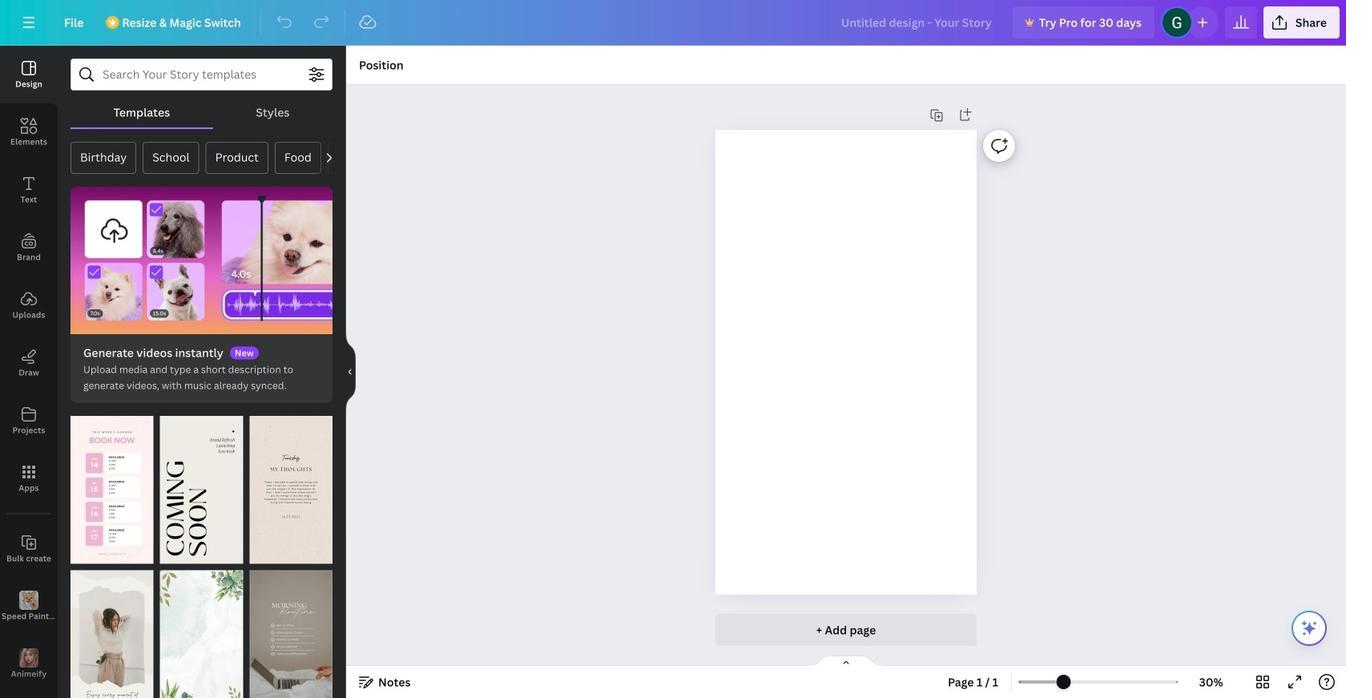 Task type: vqa. For each thing, say whether or not it's contained in the screenshot.
Neutral Beige Simple Minimalist Plain Text Block Instagram Story "group"
yes



Task type: locate. For each thing, give the bounding box(es) containing it.
Design title text field
[[829, 6, 1007, 38]]

Zoom button
[[1186, 669, 1238, 695]]

green watercolor instagram story background group
[[160, 561, 243, 698]]

pink minimalist book now availability nail salon instagram story group
[[71, 406, 154, 564]]

side panel tab list
[[0, 46, 58, 698]]

pink minimalist book now availability nail salon instagram story image
[[71, 416, 154, 564]]



Task type: describe. For each thing, give the bounding box(es) containing it.
neutral beige simple minimalist plain text block instagram story image
[[250, 416, 333, 564]]

hide image
[[346, 334, 356, 410]]

Search Your Story templates search field
[[103, 59, 301, 90]]

green watercolor instagram story background image
[[160, 570, 243, 698]]

magic video example usage image
[[71, 187, 333, 334]]

beige tender vintage aesthetic blog your story image
[[71, 570, 154, 698]]

neutral beige simple minimalist plain text block instagram story group
[[250, 406, 333, 564]]

quick actions image
[[1300, 619, 1320, 638]]

show pages image
[[808, 655, 885, 668]]

beige tender vintage aesthetic blog your story group
[[71, 561, 154, 698]]

main menu bar
[[0, 0, 1347, 46]]

beige white minimalist modern morning routine list instagram story group
[[250, 561, 333, 698]]

beige minimalistic modern coming soon launch instagram story group
[[160, 406, 243, 564]]

beige minimalistic modern coming soon launch instagram story image
[[160, 416, 243, 564]]

beige white minimalist modern morning routine list instagram story image
[[250, 570, 333, 698]]



